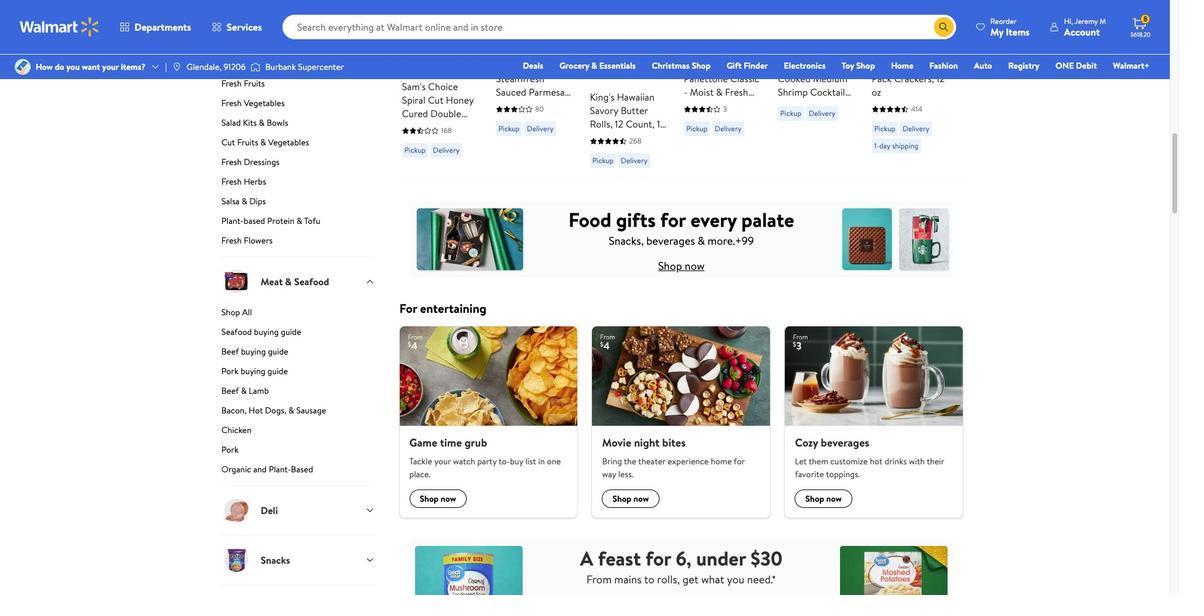 Task type: describe. For each thing, give the bounding box(es) containing it.
food
[[568, 206, 611, 233]]

all for meat & seafood
[[242, 307, 252, 319]]

services button
[[201, 12, 272, 42]]

recipe
[[712, 126, 741, 140]]

0 vertical spatial you
[[66, 61, 80, 73]]

dips
[[249, 195, 266, 208]]

fashion
[[930, 60, 958, 72]]

salsa & dips link
[[221, 195, 375, 213]]

oz inside '$4.76 39.7 ¢/oz toasteds variety pack crackers, 12 oz'
[[872, 86, 881, 99]]

cocktail
[[810, 86, 845, 99]]

beef buying guide link
[[221, 346, 375, 363]]

delivery for $4.76
[[903, 124, 930, 134]]

garlic
[[496, 99, 521, 113]]

& inside food gifts for every palate snacks, beverages & more.+99
[[698, 233, 705, 249]]

10.8
[[547, 153, 564, 167]]

fresh for fresh dressings
[[221, 156, 242, 168]]

fresh flowers
[[221, 235, 273, 247]]

theater
[[638, 456, 666, 468]]

$24.80
[[427, 40, 460, 55]]

crackers,
[[894, 72, 934, 86]]

8 inside sam's choice spiral cut honey cured double glaze ham, 8 - 14.6 lb
[[452, 121, 458, 134]]

red
[[496, 113, 513, 126]]

pork link
[[221, 444, 375, 461]]

salad kits & bowls
[[221, 117, 290, 129]]

king's
[[590, 90, 615, 104]]

80
[[535, 104, 544, 114]]

shrimp
[[778, 86, 808, 99]]

fresh fruits
[[221, 78, 267, 90]]

pickup for $4.76
[[874, 124, 895, 134]]

& inside plant-based protein & tofu link
[[297, 215, 302, 227]]

1 fruit from the top
[[684, 99, 704, 113]]

beef for beef buying guide
[[221, 346, 239, 358]]

to-
[[499, 456, 510, 468]]

palate
[[741, 206, 794, 233]]

now down food gifts for every palate snacks, beverages & more.+99
[[685, 258, 705, 274]]

dogs,
[[265, 405, 286, 417]]

gift finder link
[[721, 59, 774, 72]]

fresh for fresh vegetables
[[221, 97, 242, 109]]

fresh for fresh produce
[[261, 7, 284, 20]]

shop all for meat & seafood
[[221, 307, 252, 319]]

tofu
[[304, 215, 320, 227]]

delivery for now $24.80
[[433, 145, 460, 156]]

grub
[[465, 436, 487, 451]]

organic produce
[[221, 58, 286, 70]]

produce for organic produce
[[253, 58, 284, 70]]

$27.70
[[445, 55, 469, 67]]

beef & lamb link
[[221, 385, 375, 402]]

shop inside toy shop "link"
[[856, 60, 875, 72]]

37.4
[[715, 41, 730, 53]]

& inside beef & lamb link
[[241, 385, 247, 398]]

cooked
[[778, 72, 811, 86]]

walmart+ link
[[1108, 59, 1155, 72]]

gift finder
[[727, 60, 768, 72]]

fresh vegetables link
[[221, 97, 375, 114]]

hi, jeremy m account
[[1064, 16, 1106, 38]]

cozy
[[795, 436, 818, 451]]

- inside sam's choice spiral cut honey cured double glaze ham, 8 - 14.6 lb
[[460, 121, 464, 134]]

1 vertical spatial vegetables
[[268, 137, 309, 149]]

–
[[590, 68, 595, 81]]

shop now link
[[658, 258, 705, 274]]

list containing game time grub
[[392, 327, 971, 518]]

& inside the cut fruits & vegetables link
[[260, 137, 266, 149]]

shop now down food gifts for every palate snacks, beverages & more.+99
[[658, 258, 705, 274]]

product group containing now $24.80
[[402, 0, 479, 173]]

next slide for product carousel list image
[[924, 26, 953, 56]]

meat & seafood
[[261, 275, 329, 289]]

auto link
[[969, 59, 998, 72]]

Search search field
[[282, 15, 956, 39]]

christmas shop
[[652, 60, 711, 72]]

watch
[[453, 456, 475, 468]]

pickup down rolls,
[[592, 156, 614, 166]]

bowls
[[267, 117, 288, 129]]

rolls,
[[657, 573, 680, 588]]

0 horizontal spatial plant-
[[221, 215, 244, 227]]

glendale, 91206
[[187, 61, 246, 73]]

traditional
[[713, 113, 757, 126]]

shop inside the christmas shop link
[[692, 60, 711, 72]]

pickup for $2.48
[[498, 124, 520, 134]]

them
[[809, 456, 828, 468]]

add to cart image for $5.98
[[689, 0, 703, 12]]

for inside movie night bites bring the theater experience home for way less.
[[734, 456, 745, 468]]

with inside cozy beverages let them customize hot drinks with their favorite toppings.
[[909, 456, 925, 468]]

registry
[[1008, 60, 1040, 72]]

fresh herbs link
[[221, 176, 375, 193]]

fresh for fresh flowers
[[221, 235, 242, 247]]

organic produce link
[[221, 58, 375, 75]]

for for snacks,
[[660, 206, 686, 233]]

shop down services
[[221, 38, 240, 51]]

now for movie night bites
[[634, 493, 649, 505]]

add to cart image for $2.48
[[501, 0, 516, 12]]

one debit link
[[1050, 59, 1103, 72]]

you inside "a feast for 6, under $30 from mains to rolls, get what you need.*"
[[727, 573, 744, 588]]

fresh inside $5.98 37.4 ¢/oz bauducco panettone classic - moist & fresh fruit holiday cake - traditional italian recipe with candied fruit & raisins- 16oz
[[725, 86, 748, 99]]

fruits for cut
[[237, 137, 258, 149]]

oz inside "king's hawaiian savory butter rolls, 12 count, 12 oz"
[[590, 131, 599, 145]]

bacon,
[[221, 405, 247, 417]]

raisins-
[[715, 153, 748, 167]]

need.*
[[747, 573, 776, 588]]

less.
[[618, 468, 634, 481]]

price
[[417, 55, 436, 67]]

deli button
[[221, 486, 375, 536]]

items?
[[121, 61, 146, 73]]

 image for burbank supercenter
[[251, 61, 260, 73]]

potatoes
[[515, 113, 553, 126]]

the
[[624, 456, 636, 468]]

2 fruit from the top
[[684, 153, 704, 167]]

steamfresh
[[496, 72, 544, 86]]

under
[[696, 546, 746, 573]]

christmas shop link
[[646, 59, 716, 72]]

choice inside sam's choice spiral cut honey cured double glaze ham, 8 - 14.6 lb
[[428, 80, 458, 94]]

2 horizontal spatial -
[[707, 113, 711, 126]]

$5.98 37.4 ¢/oz bauducco panettone classic - moist & fresh fruit holiday cake - traditional italian recipe with candied fruit & raisins- 16oz
[[684, 40, 759, 180]]

product group containing $2.48
[[496, 0, 573, 180]]

organic for organic produce
[[221, 58, 251, 70]]

with inside $8.98 56.1 ¢/oz sam's choice cooked medium shrimp cocktail ring with sauce, 16 oz
[[799, 99, 818, 113]]

$8.98 56.1 ¢/oz sam's choice cooked medium shrimp cocktail ring with sauce, 16 oz
[[778, 40, 848, 126]]

1 horizontal spatial $4.68
[[642, 56, 663, 68]]

time
[[440, 436, 462, 451]]

glendale,
[[187, 61, 221, 73]]

choice inside $8.98 56.1 ¢/oz sam's choice cooked medium shrimp cocktail ring with sauce, 16 oz
[[804, 59, 834, 72]]

8 $618.20
[[1131, 14, 1151, 39]]

seafood inside seafood buying guide link
[[221, 326, 252, 339]]

product group containing $8.98
[[778, 0, 855, 173]]

eye
[[520, 59, 535, 72]]

ham,
[[428, 121, 450, 134]]

a feast for 6, under $30 image
[[409, 541, 953, 596]]

what
[[701, 573, 724, 588]]

sam's inside $8.98 56.1 ¢/oz sam's choice cooked medium shrimp cocktail ring with sauce, 16 oz
[[778, 59, 802, 72]]

 image for how do you want your items?
[[15, 59, 31, 75]]

23.0
[[528, 41, 544, 53]]

Walmart Site-Wide search field
[[282, 15, 956, 39]]

cured
[[402, 107, 428, 121]]

departments button
[[109, 12, 201, 42]]

pickup for now $24.80
[[404, 145, 426, 156]]

0 horizontal spatial cut
[[221, 137, 235, 149]]

now for game time grub
[[441, 493, 456, 505]]

finder
[[744, 60, 768, 72]]

12 for king's
[[657, 117, 665, 131]]

your for grub
[[434, 456, 451, 468]]

$2.48 23.0 ¢/oz birds eye steamfresh sauced parmesan garlic roasted red potatoes and green beans, frozen vegetables, 10.8 oz bag (frozen)
[[496, 40, 570, 180]]

gifts
[[616, 206, 656, 233]]

0 horizontal spatial 12
[[615, 117, 623, 131]]

& inside salsa & dips link
[[242, 195, 247, 208]]

cake
[[684, 113, 705, 126]]

pork buying guide link
[[221, 366, 375, 383]]

shop now for game time grub
[[420, 493, 456, 505]]

all for fresh produce
[[242, 38, 252, 51]]

product group containing $5.98
[[684, 0, 761, 180]]

electronics
[[784, 60, 826, 72]]

seafood inside meat & seafood dropdown button
[[294, 275, 329, 289]]

guide for seafood buying guide
[[281, 326, 301, 339]]

8 inside the '8 $618.20'
[[1143, 14, 1148, 24]]

options
[[590, 56, 620, 68]]

0 horizontal spatial $4.68
[[590, 40, 617, 55]]

delivery down 268
[[621, 156, 648, 166]]

sauced
[[496, 86, 526, 99]]

$618.20
[[1131, 30, 1151, 39]]

movie night bites list item
[[585, 327, 778, 518]]



Task type: vqa. For each thing, say whether or not it's contained in the screenshot.
SERVICES dropdown button
yes



Task type: locate. For each thing, give the bounding box(es) containing it.
panettone
[[684, 72, 728, 86]]

0 vertical spatial produce
[[286, 7, 322, 20]]

1 add to cart image from the left
[[407, 0, 422, 12]]

0 horizontal spatial seafood
[[221, 326, 252, 339]]

for inside food gifts for every palate snacks, beverages & more.+99
[[660, 206, 686, 233]]

fresh for fresh herbs
[[221, 176, 242, 188]]

1 horizontal spatial sam's
[[778, 59, 802, 72]]

0 horizontal spatial add to cart image
[[407, 0, 422, 12]]

add to cart image up $8.98 on the top of the page
[[783, 0, 797, 12]]

flowers
[[244, 235, 273, 247]]

for right the gifts
[[660, 206, 686, 233]]

delivery for $2.48
[[527, 124, 554, 134]]

1 organic from the top
[[221, 58, 251, 70]]

6 product group from the left
[[872, 0, 949, 173]]

& inside grocery & essentials link
[[591, 60, 597, 72]]

for inside "a feast for 6, under $30 from mains to rolls, get what you need.*"
[[646, 546, 671, 573]]

fresh fruits link
[[221, 78, 375, 95]]

1 vertical spatial organic
[[221, 464, 251, 476]]

cut down salad
[[221, 137, 235, 149]]

beans,
[[525, 126, 552, 140]]

pickup up with
[[686, 124, 708, 134]]

2 all from the top
[[242, 307, 252, 319]]

1 vertical spatial produce
[[253, 58, 284, 70]]

beef buying guide
[[221, 346, 290, 358]]

movie
[[602, 436, 631, 451]]

2 add to cart image from the left
[[501, 0, 516, 12]]

fruits inside the cut fruits & vegetables link
[[237, 137, 258, 149]]

pork for pork buying guide
[[221, 366, 239, 378]]

king's hawaiian savory butter rolls, 12 count, 12 oz
[[590, 90, 665, 145]]

0 vertical spatial and
[[555, 113, 570, 126]]

with left their
[[909, 456, 925, 468]]

1 horizontal spatial beverages
[[821, 436, 869, 451]]

1 horizontal spatial seafood
[[294, 275, 329, 289]]

¢/oz for $2.48
[[546, 41, 562, 53]]

2 horizontal spatial add to cart image
[[877, 0, 891, 12]]

1 vertical spatial sam's
[[402, 80, 426, 94]]

sam's down $8.98 on the top of the page
[[778, 59, 802, 72]]

guide for beef buying guide
[[268, 346, 288, 358]]

shop now inside game time grub list item
[[420, 493, 456, 505]]

hot
[[249, 405, 263, 417]]

shop all link up organic produce link
[[221, 38, 375, 55]]

italian
[[684, 126, 709, 140]]

1 vertical spatial pork
[[221, 444, 241, 456]]

for entertaining
[[399, 300, 486, 317]]

fruits for fresh
[[244, 78, 265, 90]]

1 vertical spatial fruit
[[684, 153, 704, 167]]

add to cart image
[[689, 0, 703, 12], [783, 0, 797, 12]]

0 horizontal spatial sam's
[[402, 80, 426, 94]]

5 product group from the left
[[778, 0, 855, 173]]

add to cart image
[[407, 0, 422, 12], [501, 0, 516, 12], [877, 0, 891, 12]]

how
[[36, 61, 53, 73]]

fresh down 91206
[[221, 78, 242, 90]]

56.1
[[809, 41, 823, 53]]

¢/oz for $5.98
[[732, 41, 748, 53]]

fruits up fresh vegetables
[[244, 78, 265, 90]]

1 vertical spatial seafood
[[221, 326, 252, 339]]

fresh up the salsa at the left top of the page
[[221, 176, 242, 188]]

shop down less.
[[613, 493, 631, 505]]

and inside the $2.48 23.0 ¢/oz birds eye steamfresh sauced parmesan garlic roasted red potatoes and green beans, frozen vegetables, 10.8 oz bag (frozen)
[[555, 113, 570, 126]]

1 horizontal spatial cut
[[428, 94, 444, 107]]

0 vertical spatial plant-
[[221, 215, 244, 227]]

0 vertical spatial pork
[[221, 366, 239, 378]]

1 horizontal spatial choice
[[804, 59, 834, 72]]

shop now down favorite at right bottom
[[805, 493, 842, 505]]

produce up fresh fruits at the top of page
[[253, 58, 284, 70]]

shop now for movie night bites
[[613, 493, 649, 505]]

0 vertical spatial with
[[799, 99, 818, 113]]

shop now for cozy beverages
[[805, 493, 842, 505]]

delivery down cocktail
[[809, 108, 836, 119]]

delivery down 168
[[433, 145, 460, 156]]

you right do
[[66, 61, 80, 73]]

1 vertical spatial cut
[[221, 137, 235, 149]]

 image up fresh fruits at the top of page
[[251, 61, 260, 73]]

2 vertical spatial guide
[[268, 366, 288, 378]]

beverages up customize
[[821, 436, 869, 451]]

shop all for fresh produce
[[221, 38, 252, 51]]

1 shop all link from the top
[[221, 38, 375, 55]]

¢/oz for $4.76
[[920, 41, 936, 53]]

oz down toasteds
[[872, 86, 881, 99]]

add to cart image up now
[[407, 0, 422, 12]]

1 vertical spatial with
[[909, 456, 925, 468]]

0 vertical spatial shop all
[[221, 38, 252, 51]]

choice down 56.1
[[804, 59, 834, 72]]

1 horizontal spatial your
[[434, 456, 451, 468]]

fruit down italian
[[684, 153, 704, 167]]

add to cart image for $4.76
[[877, 0, 891, 12]]

and right 80 on the left top of page
[[555, 113, 570, 126]]

16
[[778, 113, 786, 126]]

toasteds
[[872, 59, 908, 72]]

organic up fresh fruits at the top of page
[[221, 58, 251, 70]]

¢/oz right 39.7
[[920, 41, 936, 53]]

your for you
[[102, 61, 119, 73]]

classic
[[730, 72, 759, 86]]

add to cart image for now $24.80
[[407, 0, 422, 12]]

1 horizontal spatial produce
[[286, 7, 322, 20]]

buying up beef buying guide
[[254, 326, 279, 339]]

delivery down 414
[[903, 124, 930, 134]]

0 horizontal spatial choice
[[428, 80, 458, 94]]

1 horizontal spatial you
[[727, 573, 744, 588]]

0 vertical spatial buying
[[254, 326, 279, 339]]

search icon image
[[939, 22, 949, 32]]

fresh up the organic produce
[[261, 7, 284, 20]]

protein
[[267, 215, 295, 227]]

organic down chicken
[[221, 464, 251, 476]]

walmart image
[[20, 17, 99, 37]]

$4.68 right from
[[642, 56, 663, 68]]

fresh up salad
[[221, 97, 242, 109]]

4 product group from the left
[[684, 0, 761, 180]]

4 ¢/oz from the left
[[920, 41, 936, 53]]

burbank
[[265, 61, 296, 73]]

seafood up beef buying guide
[[221, 326, 252, 339]]

12 right count,
[[657, 117, 665, 131]]

1 add to cart image from the left
[[689, 0, 703, 12]]

1 vertical spatial choice
[[428, 80, 458, 94]]

cozy beverages list item
[[778, 327, 971, 518]]

0 vertical spatial beef
[[221, 346, 239, 358]]

1 vertical spatial beef
[[221, 385, 239, 398]]

0 horizontal spatial your
[[102, 61, 119, 73]]

delivery down 80 on the left top of page
[[527, 124, 554, 134]]

in
[[538, 456, 545, 468]]

1 pork from the top
[[221, 366, 239, 378]]

product group containing $4.76
[[872, 0, 949, 173]]

0 horizontal spatial beverages
[[646, 233, 695, 249]]

now for cozy beverages
[[826, 493, 842, 505]]

& inside salad kits & bowls 'link'
[[259, 117, 265, 129]]

3 ¢/oz from the left
[[825, 41, 841, 53]]

sam's down avg
[[402, 80, 426, 94]]

12 down fashion
[[936, 72, 945, 86]]

beef up bacon,
[[221, 385, 239, 398]]

2 vertical spatial for
[[646, 546, 671, 573]]

shop all down services
[[221, 38, 252, 51]]

1 vertical spatial shop all link
[[221, 307, 375, 324]]

3 product group from the left
[[590, 0, 667, 173]]

2 shop all link from the top
[[221, 307, 375, 324]]

shop inside game time grub list item
[[420, 493, 439, 505]]

1 horizontal spatial -
[[684, 86, 688, 99]]

¢/oz right 23.0 at the top
[[546, 41, 562, 53]]

0 horizontal spatial -
[[460, 121, 464, 134]]

oz down savory
[[590, 131, 599, 145]]

1 vertical spatial and
[[253, 464, 267, 476]]

buying for seafood
[[254, 326, 279, 339]]

now inside cozy beverages list item
[[826, 493, 842, 505]]

¢/oz inside the $2.48 23.0 ¢/oz birds eye steamfresh sauced parmesan garlic roasted red potatoes and green beans, frozen vegetables, 10.8 oz bag (frozen)
[[546, 41, 562, 53]]

sausage
[[296, 405, 326, 417]]

0 vertical spatial your
[[102, 61, 119, 73]]

¢/oz inside '$4.76 39.7 ¢/oz toasteds variety pack crackers, 12 oz'
[[920, 41, 936, 53]]

2 product group from the left
[[496, 0, 573, 180]]

seafood down fresh flowers link
[[294, 275, 329, 289]]

choice up double
[[428, 80, 458, 94]]

essentials
[[599, 60, 636, 72]]

1 beef from the top
[[221, 346, 239, 358]]

your down the time
[[434, 456, 451, 468]]

0 vertical spatial cut
[[428, 94, 444, 107]]

12 for $4.76
[[936, 72, 945, 86]]

frozen
[[496, 140, 525, 153]]

fruits inside fresh fruits link
[[244, 78, 265, 90]]

-
[[684, 86, 688, 99], [707, 113, 711, 126], [460, 121, 464, 134]]

plant- down the salsa at the left top of the page
[[221, 215, 244, 227]]

fresh up fresh herbs
[[221, 156, 242, 168]]

0 vertical spatial organic
[[221, 58, 251, 70]]

¢/oz
[[546, 41, 562, 53], [732, 41, 748, 53], [825, 41, 841, 53], [920, 41, 936, 53]]

departments
[[134, 20, 191, 34]]

2 shop all from the top
[[221, 307, 252, 319]]

food gifts for every palate snacks, beverages & more.+99
[[568, 206, 794, 249]]

based
[[291, 464, 313, 476]]

cut right spiral
[[428, 94, 444, 107]]

414
[[911, 104, 922, 114]]

0 vertical spatial fruits
[[244, 78, 265, 90]]

fresh left flowers
[[221, 235, 242, 247]]

cozy beverages let them customize hot drinks with their favorite toppings.
[[795, 436, 944, 481]]

guide down seafood buying guide
[[268, 346, 288, 358]]

now
[[685, 258, 705, 274], [441, 493, 456, 505], [634, 493, 649, 505], [826, 493, 842, 505]]

drinks
[[885, 456, 907, 468]]

pork inside 'link'
[[221, 444, 241, 456]]

fresh inside dropdown button
[[261, 7, 284, 20]]

1 ¢/oz from the left
[[546, 41, 562, 53]]

shop inside movie night bites list item
[[613, 493, 631, 505]]

1 vertical spatial $4.68
[[642, 56, 663, 68]]

2 horizontal spatial 12
[[936, 72, 945, 86]]

8 right 168
[[452, 121, 458, 134]]

1-day shipping
[[874, 141, 919, 151]]

1 vertical spatial shop all
[[221, 307, 252, 319]]

fresh for fresh fruits
[[221, 78, 242, 90]]

fruit up italian
[[684, 99, 704, 113]]

$8.98
[[778, 40, 804, 55]]

cut fruits & vegetables
[[221, 137, 311, 149]]

0 horizontal spatial with
[[799, 99, 818, 113]]

beef up pork buying guide in the bottom left of the page
[[221, 346, 239, 358]]

now down toppings.
[[826, 493, 842, 505]]

oz left bag
[[496, 167, 505, 180]]

deli
[[261, 504, 278, 518]]

get
[[683, 573, 699, 588]]

1 horizontal spatial and
[[555, 113, 570, 126]]

snacks, beverages & more make perfect presents. image
[[409, 202, 953, 278]]

plant-based protein & tofu
[[221, 215, 320, 227]]

toppings.
[[826, 468, 860, 481]]

reorder
[[991, 16, 1017, 26]]

0 horizontal spatial add to cart image
[[689, 0, 703, 12]]

0 vertical spatial $4.68
[[590, 40, 617, 55]]

your right want at the left top of page
[[102, 61, 119, 73]]

0 horizontal spatial and
[[253, 464, 267, 476]]

bring
[[602, 456, 622, 468]]

organic and plant-based link
[[221, 464, 375, 486]]

list
[[392, 327, 971, 518]]

your inside game time grub tackle your watch party to-buy list in one place.
[[434, 456, 451, 468]]

buying up pork buying guide in the bottom left of the page
[[241, 346, 266, 358]]

product group containing $4.68
[[590, 0, 667, 173]]

now $24.80 avg price
[[402, 40, 460, 67]]

buying for beef
[[241, 346, 266, 358]]

how do you want your items?
[[36, 61, 146, 73]]

1 horizontal spatial  image
[[251, 61, 260, 73]]

one
[[1056, 60, 1074, 72]]

a
[[580, 546, 593, 573]]

- right cake
[[707, 113, 711, 126]]

customize
[[830, 456, 868, 468]]

fresh up 3 on the top right
[[725, 86, 748, 99]]

1 horizontal spatial add to cart image
[[501, 0, 516, 12]]

salsa & dips
[[221, 195, 266, 208]]

shop up seafood buying guide
[[221, 307, 240, 319]]

vegetables up salad kits & bowls
[[244, 97, 285, 109]]

2 organic from the top
[[221, 464, 251, 476]]

fresh dressings
[[221, 156, 280, 168]]

you right "what"
[[727, 573, 744, 588]]

pickup down shrimp
[[780, 108, 801, 119]]

shop now inside cozy beverages list item
[[805, 493, 842, 505]]

1 vertical spatial you
[[727, 573, 744, 588]]

1 vertical spatial fruits
[[237, 137, 258, 149]]

1 vertical spatial beverages
[[821, 436, 869, 451]]

& inside meat & seafood dropdown button
[[285, 275, 292, 289]]

now down watch
[[441, 493, 456, 505]]

2 add to cart image from the left
[[783, 0, 797, 12]]

for left 6,
[[646, 546, 671, 573]]

pork down chicken
[[221, 444, 241, 456]]

now inside movie night bites list item
[[634, 493, 649, 505]]

0 vertical spatial for
[[660, 206, 686, 233]]

0 horizontal spatial you
[[66, 61, 80, 73]]

0 vertical spatial guide
[[281, 326, 301, 339]]

0 vertical spatial shop all link
[[221, 38, 375, 55]]

1 product group from the left
[[402, 0, 479, 173]]

bag
[[508, 167, 524, 180]]

shop now down "place."
[[420, 493, 456, 505]]

shop now inside movie night bites list item
[[613, 493, 649, 505]]

$4.68 up options
[[590, 40, 617, 55]]

fresh
[[261, 7, 284, 20], [221, 78, 242, 90], [725, 86, 748, 99], [221, 97, 242, 109], [221, 156, 242, 168], [221, 176, 242, 188], [221, 235, 242, 247]]

1 shop all from the top
[[221, 38, 252, 51]]

1 vertical spatial plant-
[[269, 464, 291, 476]]

oz right 16
[[789, 113, 798, 126]]

product group
[[402, 0, 479, 173], [496, 0, 573, 180], [590, 0, 667, 173], [684, 0, 761, 180], [778, 0, 855, 173], [872, 0, 949, 173]]

add to cart image up the "$2.48"
[[501, 0, 516, 12]]

fresh produce button
[[221, 0, 375, 38]]

way
[[602, 468, 616, 481]]

beverages inside cozy beverages let them customize hot drinks with their favorite toppings.
[[821, 436, 869, 451]]

beef for beef & lamb
[[221, 385, 239, 398]]

pork
[[221, 366, 239, 378], [221, 444, 241, 456]]

oz inside $8.98 56.1 ¢/oz sam's choice cooked medium shrimp cocktail ring with sauce, 16 oz
[[789, 113, 798, 126]]

guide up beef buying guide link
[[281, 326, 301, 339]]

supercenter
[[298, 61, 344, 73]]

pickup up day
[[874, 124, 895, 134]]

produce inside dropdown button
[[286, 7, 322, 20]]

let
[[795, 456, 807, 468]]

0 horizontal spatial  image
[[15, 59, 31, 75]]

1 horizontal spatial with
[[909, 456, 925, 468]]

shop all link
[[221, 38, 375, 55], [221, 307, 375, 324]]

shop down food gifts for every palate snacks, beverages & more.+99
[[658, 258, 682, 274]]

guide for pork buying guide
[[268, 366, 288, 378]]

sauce,
[[820, 99, 847, 113]]

shop all link for &
[[221, 307, 375, 324]]

add to cart image up '$4.76'
[[877, 0, 891, 12]]

add to cart image for $8.98
[[783, 0, 797, 12]]

0 vertical spatial choice
[[804, 59, 834, 72]]

shop down favorite at right bottom
[[805, 493, 824, 505]]

movie night bites bring the theater experience home for way less.
[[602, 436, 745, 481]]

produce for fresh produce
[[286, 7, 322, 20]]

 image
[[172, 62, 182, 72]]

¢/oz inside $8.98 56.1 ¢/oz sam's choice cooked medium shrimp cocktail ring with sauce, 16 oz
[[825, 41, 841, 53]]

2 ¢/oz from the left
[[732, 41, 748, 53]]

3 add to cart image from the left
[[877, 0, 891, 12]]

shop right toy
[[856, 60, 875, 72]]

buying for pork
[[241, 366, 265, 378]]

shop down "place."
[[420, 493, 439, 505]]

guide down beef buying guide link
[[268, 366, 288, 378]]

2 vertical spatial buying
[[241, 366, 265, 378]]

delivery up candied
[[715, 124, 742, 134]]

2 beef from the top
[[221, 385, 239, 398]]

add to cart image up "$5.98"
[[689, 0, 703, 12]]

all down services
[[242, 38, 252, 51]]

& inside bacon, hot dogs, & sausage link
[[289, 405, 294, 417]]

hawaiian
[[617, 90, 655, 104]]

 image
[[15, 59, 31, 75], [251, 61, 260, 73]]

snacks
[[261, 554, 290, 568]]

grocery & essentials link
[[554, 59, 641, 72]]

game time grub list item
[[392, 327, 585, 518]]

0 vertical spatial fruit
[[684, 99, 704, 113]]

shop all link for produce
[[221, 38, 375, 55]]

0 vertical spatial vegetables
[[244, 97, 285, 109]]

buying down beef buying guide
[[241, 366, 265, 378]]

12 right rolls,
[[615, 117, 623, 131]]

0 vertical spatial sam's
[[778, 59, 802, 72]]

toy shop link
[[836, 59, 881, 72]]

salad
[[221, 117, 241, 129]]

beverages inside food gifts for every palate snacks, beverages & more.+99
[[646, 233, 695, 249]]

0 horizontal spatial produce
[[253, 58, 284, 70]]

shop all link up seafood buying guide link
[[221, 307, 375, 324]]

14.6
[[402, 134, 418, 148]]

hi,
[[1064, 16, 1073, 26]]

0 vertical spatial all
[[242, 38, 252, 51]]

1 horizontal spatial 12
[[657, 117, 665, 131]]

fruits down kits
[[237, 137, 258, 149]]

¢/oz inside $5.98 37.4 ¢/oz bauducco panettone classic - moist & fresh fruit holiday cake - traditional italian recipe with candied fruit & raisins- 16oz
[[732, 41, 748, 53]]

shop all up seafood buying guide
[[221, 307, 252, 319]]

one
[[547, 456, 561, 468]]

beverages up shop now link
[[646, 233, 695, 249]]

1 vertical spatial 8
[[452, 121, 458, 134]]

0 vertical spatial 8
[[1143, 14, 1148, 24]]

delivery for $5.98
[[715, 124, 742, 134]]

0 vertical spatial beverages
[[646, 233, 695, 249]]

shop inside cozy beverages list item
[[805, 493, 824, 505]]

2 pork from the top
[[221, 444, 241, 456]]

vegetables
[[244, 97, 285, 109], [268, 137, 309, 149]]

shop up panettone
[[692, 60, 711, 72]]

pickup down the glaze
[[404, 145, 426, 156]]

0 vertical spatial seafood
[[294, 275, 329, 289]]

8 up $618.20
[[1143, 14, 1148, 24]]

plant-based protein & tofu link
[[221, 215, 375, 232]]

now down less.
[[634, 493, 649, 505]]

pickup for $5.98
[[686, 124, 708, 134]]

1 vertical spatial your
[[434, 456, 451, 468]]

1 vertical spatial guide
[[268, 346, 288, 358]]

0 horizontal spatial 8
[[452, 121, 458, 134]]

1 vertical spatial all
[[242, 307, 252, 319]]

debit
[[1076, 60, 1097, 72]]

¢/oz right 37.4 at the right top
[[732, 41, 748, 53]]

oz inside the $2.48 23.0 ¢/oz birds eye steamfresh sauced parmesan garlic roasted red potatoes and green beans, frozen vegetables, 10.8 oz bag (frozen)
[[496, 167, 505, 180]]

1 vertical spatial for
[[734, 456, 745, 468]]

want
[[82, 61, 100, 73]]

party
[[477, 456, 497, 468]]

for for $30
[[646, 546, 671, 573]]

pork for pork 'link'
[[221, 444, 241, 456]]

 image left how
[[15, 59, 31, 75]]

1 horizontal spatial add to cart image
[[783, 0, 797, 12]]

12 inside '$4.76 39.7 ¢/oz toasteds variety pack crackers, 12 oz'
[[936, 72, 945, 86]]

honey
[[446, 94, 474, 107]]

plant- down pork 'link'
[[269, 464, 291, 476]]

now inside game time grub list item
[[441, 493, 456, 505]]

registry link
[[1003, 59, 1045, 72]]

1 horizontal spatial plant-
[[269, 464, 291, 476]]

organic for organic and plant-based
[[221, 464, 251, 476]]

all up seafood buying guide
[[242, 307, 252, 319]]

spiral
[[402, 94, 425, 107]]

1 all from the top
[[242, 38, 252, 51]]

produce
[[286, 7, 322, 20], [253, 58, 284, 70]]

cut inside sam's choice spiral cut honey cured double glaze ham, 8 - 14.6 lb
[[428, 94, 444, 107]]

fruit
[[684, 99, 704, 113], [684, 153, 704, 167]]

shop now down less.
[[613, 493, 649, 505]]

pickup up the frozen
[[498, 124, 520, 134]]

1 horizontal spatial 8
[[1143, 14, 1148, 24]]

sam's inside sam's choice spiral cut honey cured double glaze ham, 8 - 14.6 lb
[[402, 80, 426, 94]]

delivery
[[809, 108, 836, 119], [527, 124, 554, 134], [715, 124, 742, 134], [903, 124, 930, 134], [433, 145, 460, 156], [621, 156, 648, 166]]

with right ring
[[799, 99, 818, 113]]

1 vertical spatial buying
[[241, 346, 266, 358]]



